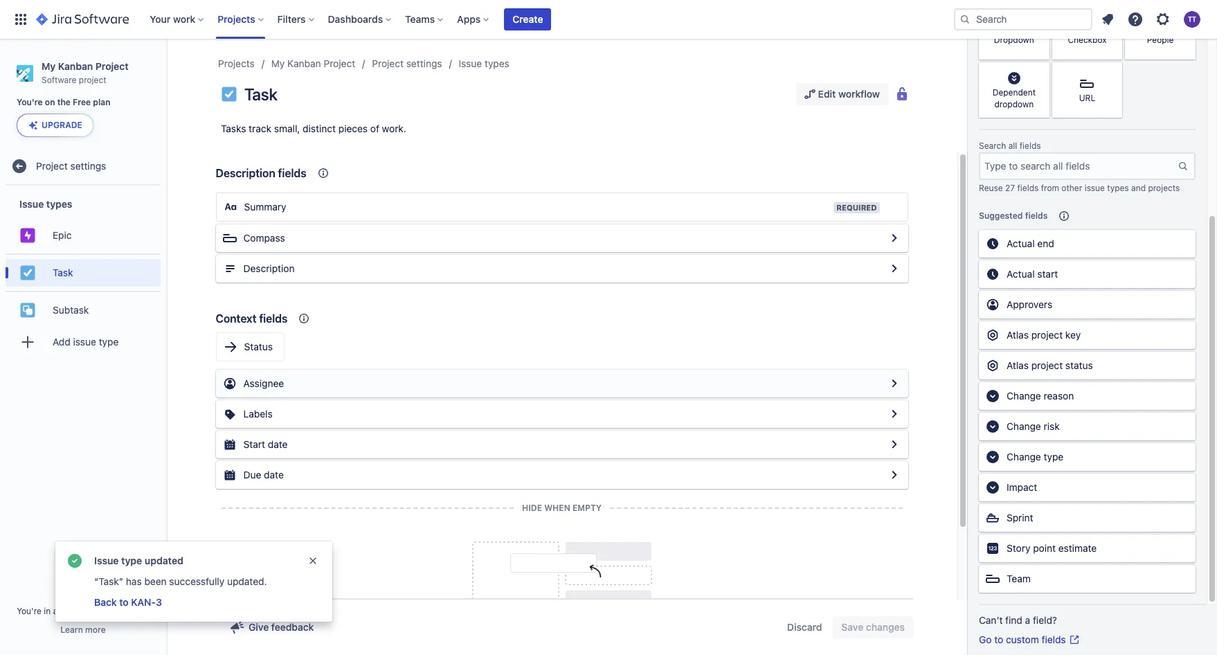 Task type: vqa. For each thing, say whether or not it's contained in the screenshot.
Open field configuration image in the START DATE button
yes



Task type: locate. For each thing, give the bounding box(es) containing it.
a
[[53, 606, 58, 616], [1025, 614, 1031, 626]]

1 vertical spatial projects
[[218, 57, 255, 69]]

task right issue type icon
[[244, 84, 277, 104]]

2 actual from the top
[[1007, 268, 1035, 280]]

actual end button
[[979, 230, 1196, 258]]

change for change risk
[[1007, 420, 1041, 432]]

open field configuration image inside assignee button
[[886, 375, 903, 392]]

suggested
[[979, 211, 1023, 221]]

edit
[[818, 88, 836, 100]]

2 open field configuration image from the top
[[886, 375, 903, 392]]

1 open field configuration image from the top
[[886, 260, 903, 277]]

fields right 27
[[1018, 183, 1039, 193]]

change reason button
[[979, 382, 1196, 410]]

labels button
[[216, 400, 908, 428]]

1 vertical spatial project settings link
[[6, 153, 161, 180]]

open field configuration image
[[886, 230, 903, 247]]

open field configuration image for labels
[[886, 406, 903, 422]]

project settings down teams
[[372, 57, 442, 69]]

description down compass
[[243, 262, 295, 274]]

types down primary element
[[485, 57, 510, 69]]

you're left on
[[17, 97, 43, 107]]

compass
[[243, 232, 285, 244]]

2 horizontal spatial types
[[1108, 183, 1129, 193]]

your
[[150, 13, 171, 25]]

more information about the context fields image down distinct
[[315, 165, 331, 181]]

my up software
[[42, 60, 56, 72]]

change risk
[[1007, 420, 1060, 432]]

description up summary
[[216, 167, 275, 179]]

atlas up change reason on the bottom right of the page
[[1007, 359, 1029, 371]]

Search field
[[954, 8, 1093, 30]]

hide when empty
[[522, 503, 602, 513]]

kanban up software
[[58, 60, 93, 72]]

my inside my kanban project software project
[[42, 60, 56, 72]]

0 vertical spatial actual
[[1007, 238, 1035, 249]]

atlas for atlas project status
[[1007, 359, 1029, 371]]

types inside group
[[46, 198, 72, 210]]

1 you're from the top
[[17, 97, 43, 107]]

projects up "projects" link
[[218, 13, 255, 25]]

date right due
[[264, 469, 284, 481]]

assignee button
[[216, 370, 908, 398]]

settings
[[406, 57, 442, 69], [70, 160, 106, 172]]

date for due date
[[264, 469, 284, 481]]

point
[[1033, 542, 1056, 554]]

1 vertical spatial settings
[[70, 160, 106, 172]]

fields right all
[[1020, 141, 1041, 151]]

fields left more information about the suggested fields image
[[1025, 211, 1048, 221]]

types up 'epic'
[[46, 198, 72, 210]]

1 horizontal spatial to
[[995, 634, 1004, 645]]

0 horizontal spatial types
[[46, 198, 72, 210]]

dropdown
[[994, 35, 1035, 45]]

atlas down approvers
[[1007, 329, 1029, 341]]

epic
[[53, 229, 72, 241]]

add
[[53, 336, 70, 348]]

3 change from the top
[[1007, 451, 1041, 463]]

project inside my kanban project software project
[[79, 75, 106, 85]]

type down risk
[[1044, 451, 1064, 463]]

all
[[1009, 141, 1018, 151]]

change left risk
[[1007, 420, 1041, 432]]

my for my kanban project software project
[[42, 60, 56, 72]]

1 vertical spatial description
[[243, 262, 295, 274]]

key
[[1066, 329, 1081, 341]]

0 vertical spatial to
[[119, 596, 129, 608]]

due date button
[[216, 461, 908, 489]]

dashboards
[[328, 13, 383, 25]]

1 change from the top
[[1007, 390, 1041, 402]]

0 horizontal spatial to
[[119, 596, 129, 608]]

1 atlas from the top
[[1007, 329, 1029, 341]]

project down "dashboards"
[[324, 57, 355, 69]]

projects for "projects" link
[[218, 57, 255, 69]]

atlas inside button
[[1007, 359, 1029, 371]]

more information about the context fields image
[[315, 165, 331, 181], [296, 310, 313, 327]]

change for change type
[[1007, 451, 1041, 463]]

1 vertical spatial atlas
[[1007, 359, 1029, 371]]

banner containing your work
[[0, 0, 1218, 39]]

you're left in
[[17, 606, 41, 616]]

when
[[544, 503, 571, 513]]

jira software image
[[36, 11, 129, 28], [36, 11, 129, 28]]

go to custom fields link
[[979, 633, 1080, 647]]

date right "start"
[[268, 438, 288, 450]]

1 horizontal spatial more information about the context fields image
[[315, 165, 331, 181]]

more information about the context fields image for description fields
[[315, 165, 331, 181]]

settings down teams dropdown button
[[406, 57, 442, 69]]

impact
[[1007, 481, 1038, 493]]

open field configuration image inside start date button
[[886, 436, 903, 453]]

actual start
[[1007, 268, 1058, 280]]

open field configuration image for assignee
[[886, 375, 903, 392]]

open field configuration image for start date
[[886, 436, 903, 453]]

3 open field configuration image from the top
[[886, 406, 903, 422]]

open field configuration image inside labels button
[[886, 406, 903, 422]]

2 horizontal spatial type
[[1044, 451, 1064, 463]]

1 actual from the top
[[1007, 238, 1035, 249]]

my right "projects" link
[[271, 57, 285, 69]]

notifications image
[[1100, 11, 1116, 28]]

types for group containing issue types
[[46, 198, 72, 210]]

date
[[268, 438, 288, 450], [264, 469, 284, 481]]

you're on the free plan
[[17, 97, 111, 107]]

give
[[249, 621, 269, 633]]

description for description fields
[[216, 167, 275, 179]]

0 horizontal spatial issue
[[73, 336, 96, 348]]

0 vertical spatial change
[[1007, 390, 1041, 402]]

issue right the other
[[1085, 183, 1105, 193]]

1 vertical spatial issue types
[[19, 198, 72, 210]]

2 change from the top
[[1007, 420, 1041, 432]]

types for 'issue types' link
[[485, 57, 510, 69]]

1 horizontal spatial kanban
[[287, 57, 321, 69]]

project left the key
[[1032, 329, 1063, 341]]

1 vertical spatial date
[[264, 469, 284, 481]]

project inside my kanban project software project
[[95, 60, 129, 72]]

open field configuration image for due date
[[886, 467, 903, 483]]

to right back
[[119, 596, 129, 608]]

issue
[[1085, 183, 1105, 193], [73, 336, 96, 348]]

2 atlas from the top
[[1007, 359, 1029, 371]]

track
[[249, 123, 271, 134]]

actual left end in the right of the page
[[1007, 238, 1035, 249]]

1 vertical spatial more information about the context fields image
[[296, 310, 313, 327]]

task group
[[6, 254, 161, 291]]

0 horizontal spatial my
[[42, 60, 56, 72]]

1 horizontal spatial project settings
[[372, 57, 442, 69]]

issue types
[[459, 57, 510, 69], [19, 198, 72, 210]]

0 vertical spatial issue types
[[459, 57, 510, 69]]

0 vertical spatial more information about the context fields image
[[315, 165, 331, 181]]

project up plan
[[79, 75, 106, 85]]

to right go at the bottom of page
[[995, 634, 1004, 645]]

0 horizontal spatial task
[[53, 267, 73, 278]]

5 open field configuration image from the top
[[886, 467, 903, 483]]

subtask link
[[6, 297, 161, 324]]

0 horizontal spatial type
[[99, 336, 119, 348]]

more
[[85, 625, 106, 635]]

0 vertical spatial projects
[[218, 13, 255, 25]]

to for go
[[995, 634, 1004, 645]]

kanban down filters dropdown button
[[287, 57, 321, 69]]

0 vertical spatial you're
[[17, 97, 43, 107]]

projects up issue type icon
[[218, 57, 255, 69]]

kanban inside my kanban project software project
[[58, 60, 93, 72]]

project down atlas project key
[[1032, 359, 1063, 371]]

go
[[979, 634, 992, 645]]

description inside button
[[243, 262, 295, 274]]

project up plan
[[95, 60, 129, 72]]

type for change type
[[1044, 451, 1064, 463]]

back to kan-3
[[94, 596, 162, 608]]

1 horizontal spatial a
[[1025, 614, 1031, 626]]

1 horizontal spatial types
[[485, 57, 510, 69]]

and
[[1132, 183, 1146, 193]]

can't
[[979, 614, 1003, 626]]

checkbox
[[1068, 35, 1107, 45]]

1 vertical spatial issue
[[73, 336, 96, 348]]

issue down apps popup button
[[459, 57, 482, 69]]

type
[[99, 336, 119, 348], [1044, 451, 1064, 463], [121, 555, 142, 567]]

1 vertical spatial to
[[995, 634, 1004, 645]]

change up change risk
[[1007, 390, 1041, 402]]

1 horizontal spatial settings
[[406, 57, 442, 69]]

project settings link down teams
[[372, 55, 442, 72]]

project
[[79, 75, 106, 85], [1032, 329, 1063, 341], [1032, 359, 1063, 371], [122, 606, 150, 616]]

open field configuration image
[[886, 260, 903, 277], [886, 375, 903, 392], [886, 406, 903, 422], [886, 436, 903, 453], [886, 467, 903, 483]]

settings down upgrade
[[70, 160, 106, 172]]

impact button
[[979, 474, 1196, 501]]

back to kan-3 link
[[94, 596, 162, 608]]

1 horizontal spatial task
[[244, 84, 277, 104]]

learn more button
[[60, 625, 106, 636]]

0 horizontal spatial a
[[53, 606, 58, 616]]

to inside button
[[119, 596, 129, 608]]

projects inside popup button
[[218, 13, 255, 25]]

date inside due date button
[[264, 469, 284, 481]]

types
[[485, 57, 510, 69], [1108, 183, 1129, 193], [46, 198, 72, 210]]

date inside start date button
[[268, 438, 288, 450]]

project settings
[[372, 57, 442, 69], [36, 160, 106, 172]]

change up "impact"
[[1007, 451, 1041, 463]]

1 vertical spatial actual
[[1007, 268, 1035, 280]]

0 horizontal spatial issue
[[19, 198, 44, 210]]

actual
[[1007, 238, 1035, 249], [1007, 268, 1035, 280]]

actual start button
[[979, 260, 1196, 288]]

a right find on the bottom right of page
[[1025, 614, 1031, 626]]

project settings down upgrade
[[36, 160, 106, 172]]

actual end
[[1007, 238, 1055, 249]]

change risk button
[[979, 413, 1196, 440]]

actual inside button
[[1007, 238, 1035, 249]]

2 vertical spatial issue
[[94, 555, 119, 567]]

project
[[324, 57, 355, 69], [372, 57, 404, 69], [95, 60, 129, 72], [36, 160, 68, 172]]

context
[[216, 312, 257, 325]]

tasks track small, distinct pieces of work.
[[221, 123, 406, 134]]

1 horizontal spatial my
[[271, 57, 285, 69]]

atlas inside button
[[1007, 329, 1029, 341]]

more information about the context fields image right the context fields
[[296, 310, 313, 327]]

actual for actual end
[[1007, 238, 1035, 249]]

group containing issue types
[[6, 186, 161, 365]]

url
[[1080, 93, 1096, 103]]

change type
[[1007, 451, 1064, 463]]

1 vertical spatial you're
[[17, 606, 41, 616]]

0 horizontal spatial project settings link
[[6, 153, 161, 180]]

0 vertical spatial project settings link
[[372, 55, 442, 72]]

reuse
[[979, 183, 1003, 193]]

1 vertical spatial change
[[1007, 420, 1041, 432]]

2 vertical spatial type
[[121, 555, 142, 567]]

add issue type button
[[6, 329, 161, 356]]

0 vertical spatial description
[[216, 167, 275, 179]]

type down subtask link
[[99, 336, 119, 348]]

task down 'epic'
[[53, 267, 73, 278]]

epic link
[[6, 222, 161, 250]]

risk
[[1044, 420, 1060, 432]]

group
[[6, 186, 161, 365]]

1 horizontal spatial issue types
[[459, 57, 510, 69]]

reason
[[1044, 390, 1074, 402]]

2 you're from the top
[[17, 606, 41, 616]]

1 vertical spatial issue
[[19, 198, 44, 210]]

1 horizontal spatial type
[[121, 555, 142, 567]]

open field configuration image inside description button
[[886, 260, 903, 277]]

issue types up 'epic'
[[19, 198, 72, 210]]

dropdown
[[995, 99, 1034, 109]]

0 horizontal spatial more information about the context fields image
[[296, 310, 313, 327]]

project settings link down upgrade
[[6, 153, 161, 180]]

0 vertical spatial date
[[268, 438, 288, 450]]

27
[[1006, 183, 1015, 193]]

find
[[1006, 614, 1023, 626]]

status
[[1066, 359, 1093, 371]]

2 vertical spatial change
[[1007, 451, 1041, 463]]

issue right add
[[73, 336, 96, 348]]

0 horizontal spatial project settings
[[36, 160, 106, 172]]

0 horizontal spatial issue types
[[19, 198, 72, 210]]

settings image
[[1155, 11, 1172, 28]]

actual inside button
[[1007, 268, 1035, 280]]

story
[[1007, 542, 1031, 554]]

change inside "button"
[[1007, 420, 1041, 432]]

1 vertical spatial task
[[53, 267, 73, 278]]

2 vertical spatial types
[[46, 198, 72, 210]]

banner
[[0, 0, 1218, 39]]

open field configuration image for description
[[886, 260, 903, 277]]

open field configuration image inside due date button
[[886, 467, 903, 483]]

0 vertical spatial type
[[99, 336, 119, 348]]

summary
[[244, 201, 286, 213]]

issue types down primary element
[[459, 57, 510, 69]]

1 vertical spatial type
[[1044, 451, 1064, 463]]

0 vertical spatial types
[[485, 57, 510, 69]]

actual left start
[[1007, 268, 1035, 280]]

2 horizontal spatial issue
[[459, 57, 482, 69]]

a right in
[[53, 606, 58, 616]]

types left and
[[1108, 183, 1129, 193]]

0 vertical spatial issue
[[1085, 183, 1105, 193]]

0 horizontal spatial kanban
[[58, 60, 93, 72]]

small,
[[274, 123, 300, 134]]

free
[[73, 97, 91, 107]]

0 vertical spatial atlas
[[1007, 329, 1029, 341]]

type up has
[[121, 555, 142, 567]]

description button
[[216, 255, 908, 283]]

issue up "task"
[[94, 555, 119, 567]]

subtask
[[53, 304, 89, 316]]

issue up epic link
[[19, 198, 44, 210]]

my kanban project link
[[271, 55, 355, 72]]

kanban for my kanban project
[[287, 57, 321, 69]]

sidebar navigation image
[[151, 55, 181, 83]]

estimate
[[1059, 542, 1097, 554]]

your work button
[[146, 8, 209, 30]]

search image
[[960, 14, 971, 25]]

0 vertical spatial issue
[[459, 57, 482, 69]]

feedback
[[271, 621, 314, 633]]

4 open field configuration image from the top
[[886, 436, 903, 453]]

more information about the suggested fields image
[[1056, 208, 1073, 224]]



Task type: describe. For each thing, give the bounding box(es) containing it.
type for issue type updated
[[121, 555, 142, 567]]

status
[[244, 341, 273, 353]]

this link will be opened in a new tab image
[[1069, 634, 1080, 645]]

project down the dashboards popup button
[[372, 57, 404, 69]]

success image
[[66, 553, 83, 569]]

story point estimate button
[[979, 535, 1196, 562]]

change reason
[[1007, 390, 1074, 402]]

learn more
[[60, 625, 106, 635]]

0 horizontal spatial settings
[[70, 160, 106, 172]]

project inside atlas project key button
[[1032, 329, 1063, 341]]

1 vertical spatial types
[[1108, 183, 1129, 193]]

team-
[[60, 606, 83, 616]]

context fields
[[216, 312, 288, 325]]

apps
[[457, 13, 481, 25]]

add issue type image
[[19, 334, 36, 351]]

atlas project status
[[1007, 359, 1093, 371]]

custom
[[1006, 634, 1039, 645]]

team
[[1007, 573, 1031, 585]]

on
[[45, 97, 55, 107]]

you're for you're on the free plan
[[17, 97, 43, 107]]

1 horizontal spatial issue
[[1085, 183, 1105, 193]]

start date button
[[216, 431, 908, 458]]

search
[[979, 141, 1006, 151]]

compass button
[[216, 224, 908, 252]]

atlas project key button
[[979, 321, 1196, 349]]

sprint
[[1007, 512, 1034, 524]]

to for back
[[119, 596, 129, 608]]

create button
[[504, 8, 552, 30]]

teams button
[[401, 8, 449, 30]]

been
[[144, 576, 167, 587]]

end
[[1038, 238, 1055, 249]]

story point estimate
[[1007, 542, 1097, 554]]

a for find
[[1025, 614, 1031, 626]]

description for description
[[243, 262, 295, 274]]

my kanban project
[[271, 57, 355, 69]]

"task"
[[94, 576, 123, 587]]

start date
[[243, 438, 288, 450]]

fields up "status"
[[259, 312, 288, 325]]

team button
[[979, 565, 1196, 593]]

actual for actual start
[[1007, 268, 1035, 280]]

the
[[57, 97, 71, 107]]

0 vertical spatial project settings
[[372, 57, 442, 69]]

help image
[[1127, 11, 1144, 28]]

appswitcher icon image
[[12, 11, 29, 28]]

approvers button
[[979, 291, 1196, 319]]

task link
[[6, 259, 161, 287]]

updated
[[145, 555, 183, 567]]

change for change reason
[[1007, 390, 1041, 402]]

type inside group
[[99, 336, 119, 348]]

filters
[[277, 13, 306, 25]]

issue types link
[[459, 55, 510, 72]]

project inside atlas project status button
[[1032, 359, 1063, 371]]

upgrade button
[[17, 114, 93, 137]]

0 vertical spatial task
[[244, 84, 277, 104]]

your profile and settings image
[[1184, 11, 1201, 28]]

projects button
[[213, 8, 269, 30]]

project down upgrade 'button'
[[36, 160, 68, 172]]

create
[[513, 13, 543, 25]]

managed
[[83, 606, 120, 616]]

sprint button
[[979, 504, 1196, 532]]

assignee
[[243, 377, 284, 389]]

give feedback button
[[221, 616, 322, 639]]

1 horizontal spatial issue
[[94, 555, 119, 567]]

atlas project key
[[1007, 329, 1081, 341]]

suggested fields
[[979, 211, 1048, 221]]

more information image
[[1032, 64, 1048, 80]]

issue type icon image
[[221, 86, 238, 102]]

fields up summary
[[278, 167, 307, 179]]

give feedback
[[249, 621, 314, 633]]

start
[[1038, 268, 1058, 280]]

dismiss image
[[307, 555, 319, 567]]

software
[[42, 75, 76, 85]]

field?
[[1033, 614, 1058, 626]]

issue type updated
[[94, 555, 183, 567]]

search all fields
[[979, 141, 1041, 151]]

back
[[94, 596, 117, 608]]

fields left this link will be opened in a new tab image in the bottom of the page
[[1042, 634, 1066, 645]]

a for in
[[53, 606, 58, 616]]

of
[[370, 123, 379, 134]]

hide
[[522, 503, 542, 513]]

atlas for atlas project key
[[1007, 329, 1029, 341]]

dependent
[[993, 87, 1036, 98]]

projects for projects popup button
[[218, 13, 255, 25]]

date for start date
[[268, 438, 288, 450]]

work
[[173, 13, 195, 25]]

updated.
[[227, 576, 267, 587]]

other
[[1062, 183, 1083, 193]]

change type button
[[979, 443, 1196, 471]]

task inside "link"
[[53, 267, 73, 278]]

go to custom fields
[[979, 634, 1066, 645]]

discard
[[787, 621, 822, 633]]

0 vertical spatial settings
[[406, 57, 442, 69]]

my kanban project software project
[[42, 60, 129, 85]]

you're in a team-managed project
[[17, 606, 150, 616]]

project left 3
[[122, 606, 150, 616]]

you're for you're in a team-managed project
[[17, 606, 41, 616]]

3
[[156, 596, 162, 608]]

1 vertical spatial project settings
[[36, 160, 106, 172]]

approvers
[[1007, 298, 1053, 310]]

distinct
[[303, 123, 336, 134]]

projects link
[[218, 55, 255, 72]]

my for my kanban project
[[271, 57, 285, 69]]

add issue type
[[53, 336, 119, 348]]

successfully
[[169, 576, 225, 587]]

your work
[[150, 13, 195, 25]]

kan-
[[131, 596, 156, 608]]

primary element
[[8, 0, 954, 39]]

due
[[243, 469, 261, 481]]

learn
[[60, 625, 83, 635]]

required
[[837, 203, 877, 212]]

upgrade
[[42, 120, 82, 130]]

more information about the context fields image for context fields
[[296, 310, 313, 327]]

kanban for my kanban project software project
[[58, 60, 93, 72]]

1 horizontal spatial project settings link
[[372, 55, 442, 72]]

discard button
[[779, 616, 831, 639]]

labels
[[243, 408, 273, 420]]

issue inside "add issue type" button
[[73, 336, 96, 348]]

due date
[[243, 469, 284, 481]]

Type to search all fields text field
[[981, 154, 1178, 179]]



